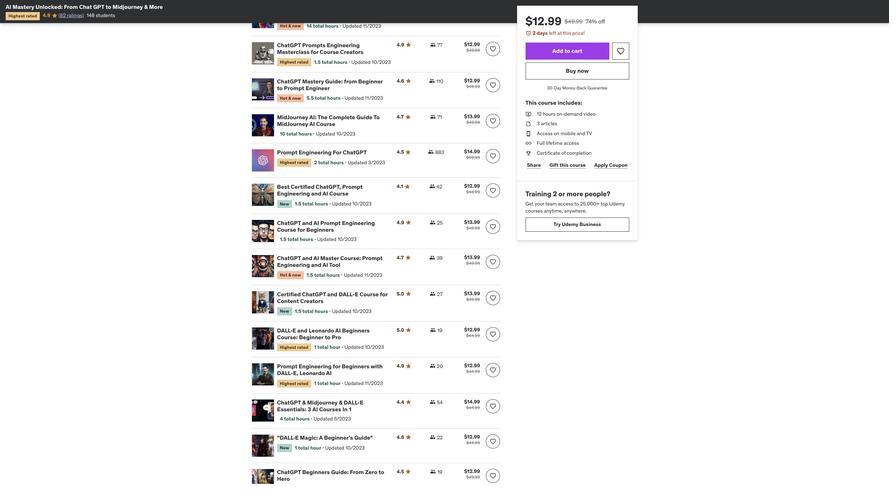 Task type: describe. For each thing, give the bounding box(es) containing it.
wishlist image for prompt engineering for beginners with dall-e, leonardo ai
[[490, 367, 497, 374]]

updated 10/2023 down midjourney ai: the complete guide to midjourney ai course link
[[316, 131, 356, 137]]

and left tv
[[577, 130, 585, 137]]

video
[[584, 111, 596, 117]]

certified inside the 'best certified chatgpt, prompt engineering and ai course'
[[291, 183, 315, 190]]

wishlist image for chatgpt prompts engineering masterclass for course creators
[[490, 45, 497, 52]]

in
[[343, 406, 348, 413]]

1 new from the top
[[292, 23, 301, 29]]

4.7 for to
[[397, 114, 404, 120]]

xsmall image for certified chatgpt and dall-e course for content creators
[[430, 291, 436, 297]]

4.5 for 883
[[397, 149, 404, 155]]

1 hot from the top
[[280, 23, 288, 29]]

updated for guide:
[[345, 95, 364, 101]]

new for best certified chatgpt, prompt engineering and ai course
[[280, 201, 289, 207]]

$14.99 $44.99
[[464, 399, 480, 411]]

4.9 for chatgpt prompts engineering masterclass for course creators
[[397, 41, 404, 48]]

chatgpt prompts engineering masterclass for course creators
[[277, 41, 364, 55]]

0 horizontal spatial course
[[538, 99, 557, 106]]

"dall·e magic: a beginner's guide" link
[[277, 434, 388, 441]]

midjourney ai: the complete guide to midjourney ai course
[[277, 114, 380, 128]]

hours down chatgpt and ai prompt engineering course for beginners
[[300, 236, 313, 243]]

midjourney inside chatgpt & midjourney & dall-e essentials: 3 ai courses in 1
[[307, 399, 338, 406]]

1.5 for and
[[307, 272, 313, 278]]

tool
[[329, 261, 341, 269]]

wishlist image for chatgpt and ai master course: prompt engineering and ai tool
[[490, 259, 497, 266]]

$12.99 for dall·e and leonardo ai beginners course: beginner to pro
[[464, 327, 480, 333]]

magic:
[[300, 434, 318, 441]]

full
[[537, 140, 545, 146]]

certificate
[[537, 150, 560, 156]]

10
[[280, 131, 285, 137]]

beginner inside dall·e and leonardo ai beginners course: beginner to pro
[[299, 334, 324, 341]]

22
[[437, 435, 443, 441]]

2 vertical spatial hour
[[310, 445, 321, 451]]

money-
[[563, 85, 577, 90]]

top
[[601, 201, 608, 207]]

xsmall image for 39
[[430, 255, 435, 261]]

chatgpt for chatgpt prompts engineering masterclass for course creators
[[277, 41, 301, 49]]

of
[[562, 150, 566, 156]]

wishlist image for best certified chatgpt, prompt engineering and ai course
[[490, 187, 497, 194]]

$12.99 for prompt engineering for beginners with dall-e, leonardo ai
[[464, 363, 480, 369]]

for inside certified chatgpt and dall-e course for content creators
[[380, 291, 388, 298]]

19 for 5.0
[[438, 327, 443, 334]]

1 vertical spatial course
[[570, 162, 586, 168]]

engineering inside chatgpt and ai prompt engineering course for beginners
[[342, 219, 375, 227]]

chatgpt & midjourney & dall-e essentials: 3 ai courses in 1 link
[[277, 399, 388, 413]]

beginner inside chatgpt mastery guide: from beginner to prompt engineer
[[358, 78, 383, 85]]

with
[[371, 363, 383, 370]]

2 for 2 days left at this price!
[[533, 30, 536, 36]]

xsmall image for "dall·e magic: a beginner's guide"
[[430, 435, 436, 440]]

4.7 for prompt
[[397, 255, 404, 261]]

xsmall image for dall·e and leonardo ai beginners course: beginner to pro
[[430, 327, 436, 333]]

hero
[[277, 476, 290, 483]]

highest rated down unlocked:
[[9, 13, 37, 19]]

total right 14
[[313, 23, 324, 29]]

new for "dall·e magic: a beginner's guide"
[[280, 445, 289, 451]]

new for mastery
[[292, 95, 301, 101]]

$13.99 for chatgpt and ai master course: prompt engineering and ai tool
[[464, 254, 480, 261]]

10/2023 for best certified chatgpt, prompt engineering and ai course
[[353, 201, 372, 207]]

access on mobile and tv
[[537, 130, 592, 137]]

xsmall image for 54
[[430, 400, 436, 405]]

1.5 total hours down chatgpt and ai prompt engineering course for beginners
[[280, 236, 313, 243]]

$14.99 $69.99
[[464, 149, 480, 160]]

apply
[[595, 162, 608, 168]]

updated for ai
[[344, 272, 363, 278]]

$49.99 for midjourney ai: the complete guide to midjourney ai course
[[467, 120, 480, 125]]

$13.99 $49.99 for midjourney ai: the complete guide to midjourney ai course
[[464, 113, 480, 125]]

4 total hours
[[280, 416, 310, 422]]

for
[[333, 149, 342, 156]]

add to cart
[[553, 47, 583, 54]]

$44.99 for prompt engineering for beginners with dall-e, leonardo ai
[[467, 369, 480, 374]]

14 total hours
[[307, 23, 339, 29]]

updated for a
[[325, 445, 345, 451]]

dall·e and leonardo ai beginners course: beginner to pro
[[277, 327, 370, 341]]

to inside chatgpt beginners guide: from zero to hero
[[379, 469, 384, 476]]

dall·e
[[277, 327, 296, 334]]

guide
[[357, 114, 373, 121]]

course inside midjourney ai: the complete guide to midjourney ai course
[[316, 121, 335, 128]]

wishlist image for prompt engineering for chatgpt
[[490, 153, 497, 160]]

chatgpt and ai master course: prompt engineering and ai tool
[[277, 255, 383, 269]]

110
[[437, 78, 444, 84]]

total for ai
[[314, 272, 325, 278]]

& left 5.5
[[289, 95, 291, 101]]

updated down chatgpt and ai prompt engineering course for beginners
[[317, 236, 337, 243]]

access inside 'training 2 or more people? get your team access to 25,000+ top udemy courses anytime, anywhere.'
[[558, 201, 574, 207]]

hours down the 'best certified chatgpt, prompt engineering and ai course'
[[315, 201, 328, 207]]

creators inside chatgpt prompts engineering masterclass for course creators
[[340, 48, 364, 55]]

e,
[[293, 370, 298, 377]]

hours up chatgpt prompts engineering masterclass for course creators link
[[325, 23, 339, 29]]

1.5 for prompts
[[314, 59, 321, 65]]

2 total hours
[[314, 159, 344, 166]]

updated 10/2023 for a
[[325, 445, 365, 451]]

$12.99 for chatgpt prompts engineering masterclass for course creators
[[464, 41, 480, 48]]

e inside chatgpt & midjourney & dall-e essentials: 3 ai courses in 1
[[360, 399, 364, 406]]

10/2023 for certified chatgpt and dall-e course for content creators
[[353, 308, 372, 314]]

share
[[527, 162, 541, 168]]

$49.99 for certified chatgpt and dall-e course for content creators
[[467, 297, 480, 302]]

leonardo inside prompt engineering for beginners with dall-e, leonardo ai
[[300, 370, 325, 377]]

guarantee
[[588, 85, 608, 90]]

hours up articles
[[543, 111, 556, 117]]

chatgpt for chatgpt mastery guide: from beginner to prompt engineer
[[277, 78, 301, 85]]

beginner's
[[324, 434, 353, 441]]

$12.99 $44.99 for "dall·e magic: a beginner's guide"
[[464, 434, 480, 446]]

certified inside certified chatgpt and dall-e course for content creators
[[277, 291, 301, 298]]

$12.99 $44.99 for best certified chatgpt, prompt engineering and ai course
[[464, 183, 480, 195]]

total for guide:
[[315, 95, 326, 101]]

price!
[[573, 30, 585, 36]]

wishlist image for chatgpt mastery guide: from beginner to prompt engineer
[[490, 82, 497, 89]]

883
[[436, 149, 444, 156]]

& left the in
[[339, 399, 343, 406]]

course for and
[[360, 291, 379, 298]]

wishlist image for midjourney ai: the complete guide to midjourney ai course
[[490, 118, 497, 125]]

wishlist image for chatgpt and ai prompt engineering course for beginners
[[490, 223, 497, 230]]

1 vertical spatial this
[[560, 162, 569, 168]]

engineering inside prompt engineering for beginners with dall-e, leonardo ai
[[299, 363, 332, 370]]

training 2 or more people? get your team access to 25,000+ top udemy courses anytime, anywhere.
[[526, 189, 625, 214]]

total for chatgpt,
[[303, 201, 314, 207]]

$44.99 for dall·e and leonardo ai beginners course: beginner to pro
[[467, 333, 480, 338]]

get
[[526, 201, 534, 207]]

hours down certified chatgpt and dall-e course for content creators
[[315, 308, 328, 314]]

$12.99 $49.99 for chatgpt prompts engineering masterclass for course creators
[[464, 41, 480, 53]]

ai inside prompt engineering for beginners with dall-e, leonardo ai
[[326, 370, 332, 377]]

updated 11/2023 for with
[[345, 380, 383, 387]]

dall- inside certified chatgpt and dall-e course for content creators
[[339, 291, 355, 298]]

hot & new for and
[[280, 273, 301, 278]]

updated 11/2023 for beginner
[[345, 95, 383, 101]]

prompt inside prompt engineering for beginners with dall-e, leonardo ai
[[277, 363, 298, 370]]

4
[[280, 416, 283, 422]]

highest for chatgpt prompts engineering masterclass for course creators
[[280, 59, 296, 65]]

and inside the 'best certified chatgpt, prompt engineering and ai course'
[[311, 190, 322, 197]]

ai:
[[309, 114, 317, 121]]

access
[[537, 130, 553, 137]]

chatgpt inside certified chatgpt and dall-e course for content creators
[[302, 291, 326, 298]]

engineering inside chatgpt and ai master course: prompt engineering and ai tool
[[277, 261, 310, 269]]

xsmall image for 71
[[430, 114, 436, 120]]

$13.99 for midjourney ai: the complete guide to midjourney ai course
[[464, 113, 480, 120]]

updated 10/2023 down 'chatgpt and ai prompt engineering course for beginners' link
[[317, 236, 357, 243]]

chatgpt for chatgpt beginners guide: from zero to hero
[[277, 469, 301, 476]]

udemy inside 'training 2 or more people? get your team access to 25,000+ top udemy courses anytime, anywhere.'
[[610, 201, 625, 207]]

anywhere.
[[564, 208, 587, 214]]

updated for and
[[332, 308, 351, 314]]

wishlist image for "dall·e magic: a beginner's guide"
[[490, 438, 497, 445]]

certified chatgpt and dall-e course for content creators
[[277, 291, 388, 305]]

hour for pro
[[330, 344, 341, 351]]

2 inside 'training 2 or more people? get your team access to 25,000+ top udemy courses anytime, anywhere.'
[[553, 189, 557, 198]]

30-day money-back guarantee
[[547, 85, 608, 90]]

11/2023 for chatgpt mastery guide: from beginner to prompt engineer
[[365, 95, 383, 101]]

dall- inside chatgpt & midjourney & dall-e essentials: 3 ai courses in 1
[[344, 399, 360, 406]]

pro
[[332, 334, 341, 341]]

xsmall image for 25
[[430, 220, 436, 226]]

highest rated for prompt engineering for chatgpt
[[280, 160, 309, 165]]

chatgpt beginners guide: from zero to hero link
[[277, 469, 388, 483]]

ai mastery unlocked: from chat gpt to midjourney & more
[[6, 3, 163, 10]]

tv
[[586, 130, 592, 137]]

prompt inside chatgpt and ai master course: prompt engineering and ai tool
[[362, 255, 383, 262]]

at
[[558, 30, 562, 36]]

1 total hour for to
[[314, 344, 341, 351]]

this
[[526, 99, 537, 106]]

completion
[[567, 150, 592, 156]]

prompt engineering for chatgpt
[[277, 149, 367, 156]]

master
[[320, 255, 339, 262]]

cart
[[572, 47, 583, 54]]

$12.99 $44.99 for dall·e and leonardo ai beginners course: beginner to pro
[[464, 327, 480, 338]]

coupon
[[609, 162, 628, 168]]

ai inside midjourney ai: the complete guide to midjourney ai course
[[309, 121, 315, 128]]

leonardo inside dall·e and leonardo ai beginners course: beginner to pro
[[309, 327, 334, 334]]

a
[[319, 434, 323, 441]]

xsmall image for 12 hours on-demand video
[[526, 111, 531, 118]]

42
[[437, 184, 442, 190]]

wishlist image for chatgpt & midjourney & dall-e essentials: 3 ai courses in 1
[[490, 403, 497, 410]]

best certified chatgpt, prompt engineering and ai course
[[277, 183, 363, 197]]

hours down tool
[[327, 272, 340, 278]]

$69.99
[[466, 155, 480, 160]]

ai inside chatgpt & midjourney & dall-e essentials: 3 ai courses in 1
[[312, 406, 318, 413]]

articles
[[541, 120, 558, 127]]

off
[[599, 18, 605, 25]]

$49.99 for chatgpt mastery guide: from beginner to prompt engineer
[[467, 84, 480, 89]]

14
[[307, 23, 312, 29]]

hours down chatgpt mastery guide: from beginner to prompt engineer 'link'
[[327, 95, 341, 101]]

certified chatgpt and dall-e course for content creators link
[[277, 291, 388, 305]]

27
[[437, 291, 443, 297]]

xsmall image for chatgpt prompts engineering masterclass for course creators
[[430, 42, 436, 48]]

xsmall image for prompt engineering for beginners with dall-e, leonardo ai
[[430, 363, 436, 369]]

chatgpt and ai prompt engineering course for beginners link
[[277, 219, 388, 233]]

77
[[437, 42, 443, 48]]

chatgpt,
[[316, 183, 341, 190]]

try
[[554, 221, 561, 228]]

from for chat
[[64, 3, 78, 10]]

left
[[549, 30, 557, 36]]

hours down chatgpt prompts engineering masterclass for course creators link
[[334, 59, 348, 65]]

back
[[577, 85, 587, 90]]

and inside certified chatgpt and dall-e course for content creators
[[327, 291, 338, 298]]

to inside chatgpt mastery guide: from beginner to prompt engineer
[[277, 84, 283, 92]]

try udemy business link
[[526, 218, 629, 232]]

xsmall image for access on mobile and tv
[[526, 130, 531, 137]]

and left tool
[[311, 261, 322, 269]]

1.5 total hours for chatgpt
[[295, 308, 328, 314]]

$44.99 for "dall·e magic: a beginner's guide"
[[467, 440, 480, 446]]

ai inside chatgpt and ai prompt engineering course for beginners
[[314, 219, 319, 227]]

20
[[437, 363, 443, 370]]

highest rated for chatgpt prompts engineering masterclass for course creators
[[280, 59, 309, 65]]

& up content
[[289, 273, 291, 278]]

courses
[[526, 208, 543, 214]]

$14.99 for prompt engineering for chatgpt
[[464, 149, 480, 155]]

now
[[578, 67, 589, 74]]

updated down courses
[[314, 416, 333, 422]]

or
[[559, 189, 565, 198]]

chatgpt & midjourney & dall-e essentials: 3 ai courses in 1
[[277, 399, 364, 413]]

prompt inside chatgpt mastery guide: from beginner to prompt engineer
[[284, 84, 304, 92]]



Task type: locate. For each thing, give the bounding box(es) containing it.
updated 10/2023
[[352, 59, 391, 65], [316, 131, 356, 137], [332, 201, 372, 207], [317, 236, 357, 243], [332, 308, 372, 314], [345, 344, 384, 351], [325, 445, 365, 451]]

chatgpt inside chatgpt and ai prompt engineering course for beginners
[[277, 219, 301, 227]]

buy now button
[[526, 62, 629, 79]]

xsmall image for best certified chatgpt, prompt engineering and ai course
[[430, 184, 435, 189]]

4.9 for chatgpt and ai prompt engineering course for beginners
[[397, 219, 404, 226]]

0 horizontal spatial udemy
[[562, 221, 579, 228]]

0 vertical spatial hour
[[330, 344, 341, 351]]

1 new from the top
[[280, 201, 289, 207]]

gift this course
[[550, 162, 586, 168]]

creators up from
[[340, 48, 364, 55]]

10/2023
[[372, 59, 391, 65], [336, 131, 356, 137], [353, 201, 372, 207], [338, 236, 357, 243], [353, 308, 372, 314], [365, 344, 384, 351], [346, 445, 365, 451]]

new up content
[[292, 273, 301, 278]]

course: inside chatgpt and ai master course: prompt engineering and ai tool
[[340, 255, 361, 262]]

xsmall image
[[429, 78, 435, 84], [526, 111, 531, 118], [430, 114, 436, 120], [526, 120, 531, 127], [526, 130, 531, 137], [526, 140, 531, 147], [428, 149, 434, 155], [526, 150, 531, 157], [430, 220, 436, 226], [430, 255, 435, 261], [430, 400, 436, 405]]

1.5 total hours
[[314, 59, 348, 65], [295, 201, 328, 207], [280, 236, 313, 243], [307, 272, 340, 278], [295, 308, 328, 314]]

e inside certified chatgpt and dall-e course for content creators
[[355, 291, 359, 298]]

1 down dall·e and leonardo ai beginners course: beginner to pro at left bottom
[[314, 344, 316, 351]]

$12.99 for best certified chatgpt, prompt engineering and ai course
[[464, 183, 480, 189]]

3 $12.99 $49.99 from the top
[[464, 468, 480, 480]]

anytime,
[[544, 208, 563, 214]]

$44.99 for best certified chatgpt, prompt engineering and ai course
[[467, 189, 480, 195]]

0 vertical spatial access
[[564, 140, 579, 146]]

4.1
[[397, 183, 403, 190]]

2 4.6 from the top
[[397, 434, 404, 441]]

$14.99 right 883
[[464, 149, 480, 155]]

1.5 for certified
[[295, 201, 301, 207]]

0 horizontal spatial beginner
[[299, 334, 324, 341]]

12 hours on-demand video
[[537, 111, 596, 117]]

1 $13.99 $49.99 from the top
[[464, 113, 480, 125]]

content
[[277, 298, 299, 305]]

udemy right try
[[562, 221, 579, 228]]

guide: inside chatgpt mastery guide: from beginner to prompt engineer
[[325, 78, 343, 85]]

updated down "dall·e magic: a beginner's guide" link
[[325, 445, 345, 451]]

& left more
[[144, 3, 148, 10]]

chatgpt inside chatgpt and ai master course: prompt engineering and ai tool
[[277, 255, 301, 262]]

1 total hour down prompt engineering for beginners with dall-e, leonardo ai
[[314, 380, 341, 387]]

total right 4
[[284, 416, 295, 422]]

more
[[149, 3, 163, 10]]

$44.99
[[467, 189, 480, 195], [467, 333, 480, 338], [467, 369, 480, 374], [467, 405, 480, 411], [467, 440, 480, 446]]

to inside dall·e and leonardo ai beginners course: beginner to pro
[[325, 334, 331, 341]]

course inside chatgpt prompts engineering masterclass for course creators
[[320, 48, 339, 55]]

for inside chatgpt and ai prompt engineering course for beginners
[[298, 226, 305, 233]]

1.5 total hours for certified
[[295, 201, 328, 207]]

19 for 4.5
[[438, 469, 443, 476]]

1 vertical spatial midjourney
[[307, 399, 338, 406]]

1 wishlist image from the top
[[490, 45, 497, 52]]

for inside prompt engineering for beginners with dall-e, leonardo ai
[[333, 363, 341, 370]]

creators
[[340, 48, 364, 55], [300, 298, 324, 305]]

& left 14
[[289, 23, 291, 29]]

$12.99 $44.99
[[464, 183, 480, 195], [464, 327, 480, 338], [464, 363, 480, 374], [464, 434, 480, 446]]

1 down "dall·e
[[295, 445, 297, 451]]

highest rated for dall·e and leonardo ai beginners course: beginner to pro
[[280, 345, 309, 350]]

and right dall·e
[[297, 327, 308, 334]]

0 vertical spatial 19
[[438, 327, 443, 334]]

rated down e,
[[297, 381, 309, 386]]

students
[[96, 12, 115, 19]]

1 vertical spatial certified
[[277, 291, 301, 298]]

engineering inside chatgpt prompts engineering masterclass for course creators
[[327, 41, 360, 49]]

total down chatgpt prompts engineering masterclass for course creators link
[[322, 59, 333, 65]]

xsmall image left 54
[[430, 400, 436, 405]]

beginners inside chatgpt and ai prompt engineering course for beginners
[[306, 226, 334, 233]]

total for for
[[318, 380, 329, 387]]

course inside the 'best certified chatgpt, prompt engineering and ai course'
[[330, 190, 349, 197]]

1 horizontal spatial mastery
[[302, 78, 324, 85]]

updated for for
[[345, 380, 364, 387]]

mastery inside chatgpt mastery guide: from beginner to prompt engineer
[[302, 78, 324, 85]]

and left master
[[302, 255, 313, 262]]

$13.99 $49.99 right 71
[[464, 113, 480, 125]]

rated down unlocked:
[[26, 13, 37, 19]]

hot left 5.5
[[280, 95, 288, 101]]

and down 2 total hours
[[311, 190, 322, 197]]

xsmall image left 71
[[430, 114, 436, 120]]

0 horizontal spatial course:
[[277, 334, 298, 341]]

new for and
[[292, 273, 301, 278]]

updated down the chatgpt and ai master course: prompt engineering and ai tool link
[[344, 272, 363, 278]]

xsmall image left 883
[[428, 149, 434, 155]]

5.5
[[307, 95, 314, 101]]

1 horizontal spatial midjourney
[[307, 399, 338, 406]]

chatgpt for chatgpt and ai prompt engineering course for beginners
[[277, 219, 301, 227]]

engineering inside the 'best certified chatgpt, prompt engineering and ai course'
[[277, 190, 310, 197]]

1 vertical spatial access
[[558, 201, 574, 207]]

new for certified chatgpt and dall-e course for content creators
[[280, 309, 289, 314]]

0 horizontal spatial from
[[64, 3, 78, 10]]

rated for prompt engineering for beginners with dall-e, leonardo ai
[[297, 381, 309, 386]]

beginners inside prompt engineering for beginners with dall-e, leonardo ai
[[342, 363, 370, 370]]

$49.99 for chatgpt prompts engineering masterclass for course creators
[[467, 48, 480, 53]]

0 vertical spatial 4.6
[[397, 78, 404, 84]]

1 vertical spatial leonardo
[[300, 370, 325, 377]]

3 inside chatgpt & midjourney & dall-e essentials: 3 ai courses in 1
[[308, 406, 311, 413]]

hot up content
[[280, 273, 288, 278]]

new down content
[[280, 309, 289, 314]]

148
[[87, 12, 95, 19]]

1 right the in
[[349, 406, 352, 413]]

$13.99 $49.99 right '25' at left top
[[464, 219, 480, 231]]

1 for for
[[314, 380, 316, 387]]

chatgpt beginners guide: from zero to hero
[[277, 469, 384, 483]]

0 horizontal spatial 3
[[308, 406, 311, 413]]

dall·e and leonardo ai beginners course: beginner to pro link
[[277, 327, 388, 341]]

1 4.6 from the top
[[397, 78, 404, 84]]

this right the gift
[[560, 162, 569, 168]]

3/2023
[[368, 159, 385, 166]]

total down prompt engineering for beginners with dall-e, leonardo ai
[[318, 380, 329, 387]]

from inside chatgpt beginners guide: from zero to hero
[[350, 469, 364, 476]]

from for zero
[[350, 469, 364, 476]]

$13.99 right '27'
[[464, 290, 480, 297]]

2 4.5 from the top
[[397, 469, 404, 475]]

to
[[106, 3, 111, 10], [565, 47, 571, 54], [277, 84, 283, 92], [575, 201, 579, 207], [325, 334, 331, 341], [379, 469, 384, 476]]

new down best on the top
[[280, 201, 289, 207]]

1 horizontal spatial e
[[360, 399, 364, 406]]

hour for ai
[[330, 380, 341, 387]]

updated right 14 total hours
[[343, 23, 362, 29]]

updated down midjourney ai: the complete guide to midjourney ai course
[[316, 131, 335, 137]]

and inside chatgpt and ai prompt engineering course for beginners
[[302, 219, 313, 227]]

0 vertical spatial this
[[563, 30, 571, 36]]

guide: inside chatgpt beginners guide: from zero to hero
[[331, 469, 349, 476]]

beginner left the pro
[[299, 334, 324, 341]]

0 vertical spatial mastery
[[13, 3, 34, 10]]

chatgpt inside chatgpt prompts engineering masterclass for course creators
[[277, 41, 301, 49]]

to inside button
[[565, 47, 571, 54]]

2 $13.99 from the top
[[464, 219, 480, 226]]

0 vertical spatial beginner
[[358, 78, 383, 85]]

leonardo
[[309, 327, 334, 334], [300, 370, 325, 377]]

beginners right the pro
[[342, 327, 370, 334]]

5/2023
[[334, 416, 351, 422]]

gpt
[[93, 3, 104, 10]]

0 vertical spatial e
[[355, 291, 359, 298]]

1 horizontal spatial beginner
[[358, 78, 383, 85]]

$12.99 for chatgpt mastery guide: from beginner to prompt engineer
[[464, 77, 480, 84]]

3 $44.99 from the top
[[467, 369, 480, 374]]

3 hot & new from the top
[[280, 273, 301, 278]]

2 vertical spatial 2
[[553, 189, 557, 198]]

2 right alarm icon
[[533, 30, 536, 36]]

guide: for mastery
[[325, 78, 343, 85]]

1 vertical spatial 19
[[438, 469, 443, 476]]

2 vertical spatial $12.99 $49.99
[[464, 468, 480, 480]]

1 19 from the top
[[438, 327, 443, 334]]

total
[[313, 23, 324, 29], [322, 59, 333, 65], [315, 95, 326, 101], [286, 131, 298, 137], [318, 159, 329, 166], [303, 201, 314, 207], [288, 236, 299, 243], [314, 272, 325, 278], [303, 308, 314, 314], [318, 344, 329, 351], [318, 380, 329, 387], [284, 416, 295, 422], [298, 445, 309, 451]]

total down the prompt engineering for chatgpt
[[318, 159, 329, 166]]

3 $12.99 $44.99 from the top
[[464, 363, 480, 374]]

1 vertical spatial guide:
[[331, 469, 349, 476]]

share button
[[526, 158, 543, 172]]

prompt engineering for beginners with dall-e, leonardo ai
[[277, 363, 383, 377]]

chatgpt mastery guide: from beginner to prompt engineer link
[[277, 78, 388, 92]]

0 vertical spatial from
[[64, 3, 78, 10]]

day
[[554, 85, 562, 90]]

148 students
[[87, 12, 115, 19]]

1 $14.99 from the top
[[464, 149, 480, 155]]

1 vertical spatial $12.99 $49.99
[[464, 77, 480, 89]]

0 vertical spatial new
[[292, 23, 301, 29]]

and down the 'best certified chatgpt, prompt engineering and ai course'
[[302, 219, 313, 227]]

hot for chatgpt and ai master course: prompt engineering and ai tool
[[280, 273, 288, 278]]

hour down prompt engineering for beginners with dall-e, leonardo ai link
[[330, 380, 341, 387]]

engineering
[[327, 41, 360, 49], [299, 149, 332, 156], [277, 190, 310, 197], [342, 219, 375, 227], [277, 261, 310, 269], [299, 363, 332, 370]]

1 vertical spatial $14.99
[[464, 399, 480, 405]]

5.0 for certified chatgpt and dall-e course for content creators
[[397, 291, 404, 297]]

1.5 total hours for and
[[307, 272, 340, 278]]

4 wishlist image from the top
[[490, 259, 497, 266]]

beginners right the 'hero'
[[302, 469, 330, 476]]

2 $44.99 from the top
[[467, 333, 480, 338]]

total right 10
[[286, 131, 298, 137]]

4.6 for "dall·e magic: a beginner's guide"
[[397, 434, 404, 441]]

2 vertical spatial 1 total hour
[[295, 445, 321, 451]]

$14.99 for chatgpt & midjourney & dall-e essentials: 3 ai courses in 1
[[464, 399, 480, 405]]

2 horizontal spatial 2
[[553, 189, 557, 198]]

1 vertical spatial hot
[[280, 95, 288, 101]]

chatgpt inside chatgpt beginners guide: from zero to hero
[[277, 469, 301, 476]]

1 4.5 from the top
[[397, 149, 404, 155]]

0 vertical spatial 4.5
[[397, 149, 404, 155]]

alarm image
[[526, 30, 531, 36]]

1 horizontal spatial creators
[[340, 48, 364, 55]]

2 4.7 from the top
[[397, 255, 404, 261]]

0 horizontal spatial 2
[[314, 159, 317, 166]]

for inside chatgpt prompts engineering masterclass for course creators
[[311, 48, 319, 55]]

total for a
[[298, 445, 309, 451]]

xsmall image left the 3 articles
[[526, 120, 531, 127]]

3 $13.99 from the top
[[464, 254, 480, 261]]

4 $13.99 $49.99 from the top
[[464, 290, 480, 302]]

3 hot from the top
[[280, 273, 288, 278]]

1 vertical spatial hot & new
[[280, 95, 301, 101]]

total down chatgpt and ai master course: prompt engineering and ai tool
[[314, 272, 325, 278]]

4.5 right "zero"
[[397, 469, 404, 475]]

updated 11/2023 for course:
[[344, 272, 383, 278]]

updated for for
[[348, 159, 367, 166]]

beginners inside dall·e and leonardo ai beginners course: beginner to pro
[[342, 327, 370, 334]]

hot & new left 14
[[280, 23, 301, 29]]

apply coupon button
[[593, 158, 629, 172]]

prompts
[[302, 41, 326, 49]]

chatgpt inside chatgpt & midjourney & dall-e essentials: 3 ai courses in 1
[[277, 399, 301, 406]]

ai
[[6, 3, 11, 10], [309, 121, 315, 128], [323, 190, 328, 197], [314, 219, 319, 227], [314, 255, 319, 262], [323, 261, 328, 269], [335, 327, 341, 334], [326, 370, 332, 377], [312, 406, 318, 413]]

25
[[437, 220, 443, 226]]

1 midjourney from the top
[[277, 114, 308, 121]]

updated for chatgpt,
[[332, 201, 351, 207]]

1 vertical spatial new
[[280, 309, 289, 314]]

from left "zero"
[[350, 469, 364, 476]]

rated for prompt engineering for chatgpt
[[297, 160, 309, 165]]

1 $12.99 $44.99 from the top
[[464, 183, 480, 195]]

total down the 'best certified chatgpt, prompt engineering and ai course'
[[303, 201, 314, 207]]

3 new from the top
[[280, 445, 289, 451]]

updated 10/2023 for engineering
[[352, 59, 391, 65]]

4 $13.99 from the top
[[464, 290, 480, 297]]

total down dall·e and leonardo ai beginners course: beginner to pro at left bottom
[[318, 344, 329, 351]]

midjourney ai: the complete guide to midjourney ai course link
[[277, 114, 388, 128]]

1 vertical spatial 4.5
[[397, 469, 404, 475]]

4 $12.99 $44.99 from the top
[[464, 434, 480, 446]]

$12.99 $49.99 for chatgpt mastery guide: from beginner to prompt engineer
[[464, 77, 480, 89]]

0 vertical spatial hot
[[280, 23, 288, 29]]

2 $12.99 $44.99 from the top
[[464, 327, 480, 338]]

1 horizontal spatial 3
[[537, 120, 540, 127]]

xsmall image up share
[[526, 150, 531, 157]]

1 vertical spatial mastery
[[302, 78, 324, 85]]

0 vertical spatial certified
[[291, 183, 315, 190]]

1 vertical spatial 1 total hour
[[314, 380, 341, 387]]

2 vertical spatial hot
[[280, 273, 288, 278]]

0 horizontal spatial midjourney
[[113, 3, 143, 10]]

0 vertical spatial 1 total hour
[[314, 344, 341, 351]]

$13.99 for chatgpt and ai prompt engineering course for beginners
[[464, 219, 480, 226]]

ai inside the 'best certified chatgpt, prompt engineering and ai course'
[[323, 190, 328, 197]]

unlocked:
[[36, 3, 63, 10]]

1 horizontal spatial course:
[[340, 255, 361, 262]]

19
[[438, 327, 443, 334], [438, 469, 443, 476]]

2 $14.99 from the top
[[464, 399, 480, 405]]

2 down the prompt engineering for chatgpt
[[314, 159, 317, 166]]

3 new from the top
[[292, 273, 301, 278]]

beginners left with
[[342, 363, 370, 370]]

1 vertical spatial 2
[[314, 159, 317, 166]]

gift
[[550, 162, 559, 168]]

1 vertical spatial beginner
[[299, 334, 324, 341]]

0 vertical spatial leonardo
[[309, 327, 334, 334]]

prompt inside chatgpt and ai prompt engineering course for beginners
[[320, 219, 341, 227]]

updated 10/2023 up from
[[352, 59, 391, 65]]

25,000+
[[580, 201, 600, 207]]

1 vertical spatial course:
[[277, 334, 298, 341]]

4.9 for prompt engineering for beginners with dall-e, leonardo ai
[[397, 363, 404, 369]]

course inside certified chatgpt and dall-e course for content creators
[[360, 291, 379, 298]]

hours
[[325, 23, 339, 29], [334, 59, 348, 65], [327, 95, 341, 101], [543, 111, 556, 117], [299, 131, 312, 137], [331, 159, 344, 166], [315, 201, 328, 207], [300, 236, 313, 243], [327, 272, 340, 278], [315, 308, 328, 314], [296, 416, 310, 422]]

0 vertical spatial 3
[[537, 120, 540, 127]]

2 left or on the top right of page
[[553, 189, 557, 198]]

beginner right from
[[358, 78, 383, 85]]

xsmall image for 883
[[428, 149, 434, 155]]

0 vertical spatial course:
[[340, 255, 361, 262]]

on-
[[557, 111, 565, 117]]

xsmall image left 110
[[429, 78, 435, 84]]

this course includes:
[[526, 99, 583, 106]]

chatgpt and ai master course: prompt engineering and ai tool link
[[277, 255, 388, 269]]

1 horizontal spatial from
[[350, 469, 364, 476]]

$44.99 inside $14.99 $44.99
[[467, 405, 480, 411]]

0 vertical spatial 4.7
[[397, 114, 404, 120]]

guide"
[[355, 434, 373, 441]]

$13.99 right 39 at left bottom
[[464, 254, 480, 261]]

xsmall image left access
[[526, 130, 531, 137]]

mobile
[[561, 130, 576, 137]]

business
[[580, 221, 601, 228]]

try udemy business
[[554, 221, 601, 228]]

1 hot & new from the top
[[280, 23, 301, 29]]

rated down dall·e and leonardo ai beginners course: beginner to pro at left bottom
[[297, 345, 309, 350]]

1 vertical spatial udemy
[[562, 221, 579, 228]]

3 wishlist image from the top
[[490, 187, 497, 194]]

chatgpt prompts engineering masterclass for course creators link
[[277, 41, 388, 55]]

2 vertical spatial dall-
[[344, 399, 360, 406]]

7 wishlist image from the top
[[490, 438, 497, 445]]

$13.99
[[464, 113, 480, 120], [464, 219, 480, 226], [464, 254, 480, 261], [464, 290, 480, 297]]

prompt inside the 'best certified chatgpt, prompt engineering and ai course'
[[342, 183, 363, 190]]

hours down for at the left top
[[331, 159, 344, 166]]

xsmall image left '25' at left top
[[430, 220, 436, 226]]

full lifetime access
[[537, 140, 579, 146]]

highest for prompt engineering for beginners with dall-e, leonardo ai
[[280, 381, 296, 386]]

hot & new for mastery
[[280, 95, 301, 101]]

$12.99 $49.99 74% off
[[526, 14, 605, 28]]

1 vertical spatial hour
[[330, 380, 341, 387]]

$44.99 for chatgpt & midjourney & dall-e essentials: 3 ai courses in 1
[[467, 405, 480, 411]]

2 wishlist image from the top
[[490, 118, 497, 125]]

rated for dall·e and leonardo ai beginners course: beginner to pro
[[297, 345, 309, 350]]

mastery for chatgpt
[[302, 78, 324, 85]]

0 vertical spatial new
[[280, 201, 289, 207]]

0 vertical spatial udemy
[[610, 201, 625, 207]]

0 horizontal spatial e
[[355, 291, 359, 298]]

updated for leonardo
[[345, 344, 364, 351]]

2 vertical spatial hot & new
[[280, 273, 301, 278]]

5 wishlist image from the top
[[490, 331, 497, 338]]

highest rated down dall·e
[[280, 345, 309, 350]]

$13.99 $49.99 for chatgpt and ai prompt engineering course for beginners
[[464, 219, 480, 231]]

0 vertical spatial $14.99
[[464, 149, 480, 155]]

prompt inside prompt engineering for chatgpt link
[[277, 149, 298, 156]]

0 vertical spatial 5.0
[[397, 291, 404, 297]]

$13.99 $49.99 right 39 at left bottom
[[464, 254, 480, 266]]

4.5
[[397, 149, 404, 155], [397, 469, 404, 475]]

12
[[537, 111, 542, 117]]

1 $13.99 from the top
[[464, 113, 480, 120]]

new down "dall·e
[[280, 445, 289, 451]]

2 19 from the top
[[438, 469, 443, 476]]

dall- inside prompt engineering for beginners with dall-e, leonardo ai
[[277, 370, 293, 377]]

1 horizontal spatial 2
[[533, 30, 536, 36]]

xsmall image
[[430, 42, 436, 48], [430, 184, 435, 189], [430, 291, 436, 297], [430, 327, 436, 333], [430, 363, 436, 369], [430, 435, 436, 440], [430, 469, 436, 475]]

$49.99 inside $12.99 $49.99 74% off
[[565, 18, 583, 25]]

includes:
[[558, 99, 583, 106]]

4.5 up the 4.1
[[397, 149, 404, 155]]

updated down certified chatgpt and dall-e course for content creators link
[[332, 308, 351, 314]]

updated 10/2023 for chatgpt,
[[332, 201, 372, 207]]

creators inside certified chatgpt and dall-e course for content creators
[[300, 298, 324, 305]]

1 $12.99 $49.99 from the top
[[464, 41, 480, 53]]

total down chatgpt and ai prompt engineering course for beginners
[[288, 236, 299, 243]]

ai inside dall·e and leonardo ai beginners course: beginner to pro
[[335, 327, 341, 334]]

10/2023 for chatgpt prompts engineering masterclass for course creators
[[372, 59, 391, 65]]

training
[[526, 189, 552, 198]]

2 $13.99 $49.99 from the top
[[464, 219, 480, 231]]

3
[[537, 120, 540, 127], [308, 406, 311, 413]]

2 vertical spatial new
[[280, 445, 289, 451]]

0 vertical spatial creators
[[340, 48, 364, 55]]

1 vertical spatial dall-
[[277, 370, 293, 377]]

(82
[[59, 12, 66, 19]]

and inside dall·e and leonardo ai beginners course: beginner to pro
[[297, 327, 308, 334]]

0 vertical spatial course
[[538, 99, 557, 106]]

2 new from the top
[[280, 309, 289, 314]]

5.0 for dall·e and leonardo ai beginners course: beginner to pro
[[397, 327, 404, 333]]

hours down ai:
[[299, 131, 312, 137]]

1 horizontal spatial udemy
[[610, 201, 625, 207]]

30-
[[547, 85, 554, 90]]

highest for dall·e and leonardo ai beginners course: beginner to pro
[[280, 345, 296, 350]]

beginners up master
[[306, 226, 334, 233]]

$49.99
[[565, 18, 583, 25], [467, 48, 480, 53], [467, 84, 480, 89], [467, 120, 480, 125], [467, 226, 480, 231], [467, 261, 480, 266], [467, 297, 480, 302], [467, 475, 480, 480]]

course: inside dall·e and leonardo ai beginners course: beginner to pro
[[277, 334, 298, 341]]

71
[[438, 114, 442, 120]]

10/2023 for dall·e and leonardo ai beginners course: beginner to pro
[[365, 344, 384, 351]]

highest rated down masterclass
[[280, 59, 309, 65]]

the
[[318, 114, 328, 121]]

highest rated down e,
[[280, 381, 309, 386]]

6 wishlist image from the top
[[490, 403, 497, 410]]

xsmall image left 39 at left bottom
[[430, 255, 435, 261]]

2 $12.99 $49.99 from the top
[[464, 77, 480, 89]]

certificate of completion
[[537, 150, 592, 156]]

gift this course link
[[548, 158, 588, 172]]

ratings)
[[67, 12, 84, 19]]

0 horizontal spatial creators
[[300, 298, 324, 305]]

1 vertical spatial e
[[360, 399, 364, 406]]

hours down essentials:
[[296, 416, 310, 422]]

hot
[[280, 23, 288, 29], [280, 95, 288, 101], [280, 273, 288, 278]]

$12.99 $44.99 for prompt engineering for beginners with dall-e, leonardo ai
[[464, 363, 480, 374]]

midjourney up updated 5/2023
[[307, 399, 338, 406]]

1 vertical spatial new
[[292, 95, 301, 101]]

0 vertical spatial hot & new
[[280, 23, 301, 29]]

from up (82 ratings)
[[64, 3, 78, 10]]

apply coupon
[[595, 162, 628, 168]]

1.5 total hours down certified chatgpt and dall-e course for content creators
[[295, 308, 328, 314]]

4 $44.99 from the top
[[467, 405, 480, 411]]

updated down 'dall·e and leonardo ai beginners course: beginner to pro' link
[[345, 344, 364, 351]]

prompt engineering for chatgpt link
[[277, 149, 388, 156]]

chatgpt mastery guide: from beginner to prompt engineer
[[277, 78, 383, 92]]

hot & new left 5.5
[[280, 95, 301, 101]]

2 vertical spatial new
[[292, 273, 301, 278]]

$49.99 for chatgpt and ai master course: prompt engineering and ai tool
[[467, 261, 480, 266]]

updated 10/2023 up with
[[345, 344, 384, 351]]

1 vertical spatial 4.6
[[397, 434, 404, 441]]

1 vertical spatial 5.0
[[397, 327, 404, 333]]

10/2023 for "dall·e magic: a beginner's guide"
[[346, 445, 365, 451]]

0 vertical spatial dall-
[[339, 291, 355, 298]]

hot & new
[[280, 23, 301, 29], [280, 95, 301, 101], [280, 273, 301, 278]]

beginners inside chatgpt beginners guide: from zero to hero
[[302, 469, 330, 476]]

2 midjourney from the top
[[277, 121, 308, 128]]

total up dall·e and leonardo ai beginners course: beginner to pro at left bottom
[[303, 308, 314, 314]]

11/2023 for chatgpt and ai master course: prompt engineering and ai tool
[[364, 272, 383, 278]]

updated 3/2023
[[348, 159, 385, 166]]

1 horizontal spatial course
[[570, 162, 586, 168]]

1.5 total hours down chatgpt and ai master course: prompt engineering and ai tool
[[307, 272, 340, 278]]

wishlist image for certified chatgpt and dall-e course for content creators
[[490, 295, 497, 302]]

2 hot & new from the top
[[280, 95, 301, 101]]

rated
[[26, 13, 37, 19], [297, 59, 309, 65], [297, 160, 309, 165], [297, 345, 309, 350], [297, 381, 309, 386]]

xsmall image left 12
[[526, 111, 531, 118]]

11/2023
[[363, 23, 381, 29], [365, 95, 383, 101], [364, 272, 383, 278], [365, 380, 383, 387]]

highest
[[9, 13, 25, 19], [280, 59, 296, 65], [280, 160, 296, 165], [280, 345, 296, 350], [280, 381, 296, 386]]

2 hot from the top
[[280, 95, 288, 101]]

1 $44.99 from the top
[[467, 189, 480, 195]]

1 vertical spatial from
[[350, 469, 364, 476]]

2 new from the top
[[292, 95, 301, 101]]

1 vertical spatial 4.7
[[397, 255, 404, 261]]

0 horizontal spatial mastery
[[13, 3, 34, 10]]

$12.99 for "dall·e magic: a beginner's guide"
[[464, 434, 480, 440]]

& up 4 total hours
[[302, 399, 306, 406]]

2 5.0 from the top
[[397, 327, 404, 333]]

prompt engineering for beginners with dall-e, leonardo ai link
[[277, 363, 388, 377]]

course inside chatgpt and ai prompt engineering course for beginners
[[277, 226, 296, 233]]

courses
[[319, 406, 341, 413]]

updated 10/2023 for leonardo
[[345, 344, 384, 351]]

certified
[[291, 183, 315, 190], [277, 291, 301, 298]]

course up 12
[[538, 99, 557, 106]]

to inside 'training 2 or more people? get your team access to 25,000+ top udemy courses anytime, anywhere.'
[[575, 201, 579, 207]]

chatgpt inside chatgpt mastery guide: from beginner to prompt engineer
[[277, 78, 301, 85]]

"dall·e
[[277, 434, 299, 441]]

highest for prompt engineering for chatgpt
[[280, 160, 296, 165]]

udemy right top
[[610, 201, 625, 207]]

add
[[553, 47, 564, 54]]

1 vertical spatial 3
[[308, 406, 311, 413]]

1 5.0 from the top
[[397, 291, 404, 297]]

2 for 2 total hours
[[314, 159, 317, 166]]

updated up from
[[352, 59, 371, 65]]

xsmall image for certificate of completion
[[526, 150, 531, 157]]

leonardo down certified chatgpt and dall-e course for content creators
[[309, 327, 334, 334]]

0 vertical spatial midjourney
[[113, 3, 143, 10]]

mastery left unlocked:
[[13, 3, 34, 10]]

1 vertical spatial creators
[[300, 298, 324, 305]]

course for ai
[[277, 226, 296, 233]]

essentials:
[[277, 406, 307, 413]]

wishlist image
[[490, 45, 497, 52], [490, 118, 497, 125], [490, 187, 497, 194], [490, 259, 497, 266], [490, 331, 497, 338], [490, 403, 497, 410], [490, 438, 497, 445]]

1 inside chatgpt & midjourney & dall-e essentials: 3 ai courses in 1
[[349, 406, 352, 413]]

guide: for beginners
[[331, 469, 349, 476]]

3 $13.99 $49.99 from the top
[[464, 254, 480, 266]]

1 4.7 from the top
[[397, 114, 404, 120]]

1 total hour for leonardo
[[314, 380, 341, 387]]

0 vertical spatial $12.99 $49.99
[[464, 41, 480, 53]]

$13.99 for certified chatgpt and dall-e course for content creators
[[464, 290, 480, 297]]

5 $44.99 from the top
[[467, 440, 480, 446]]

xsmall image for 3 articles
[[526, 120, 531, 127]]

0 vertical spatial guide:
[[325, 78, 343, 85]]

0 vertical spatial 2
[[533, 30, 536, 36]]

5.0
[[397, 291, 404, 297], [397, 327, 404, 333]]

wishlist image
[[617, 47, 625, 55], [490, 82, 497, 89], [490, 153, 497, 160], [490, 223, 497, 230], [490, 295, 497, 302], [490, 367, 497, 374], [490, 473, 497, 480]]

mastery up 5.5
[[302, 78, 324, 85]]



Task type: vqa. For each thing, say whether or not it's contained in the screenshot.
"at" inside the Thrive in your career element
no



